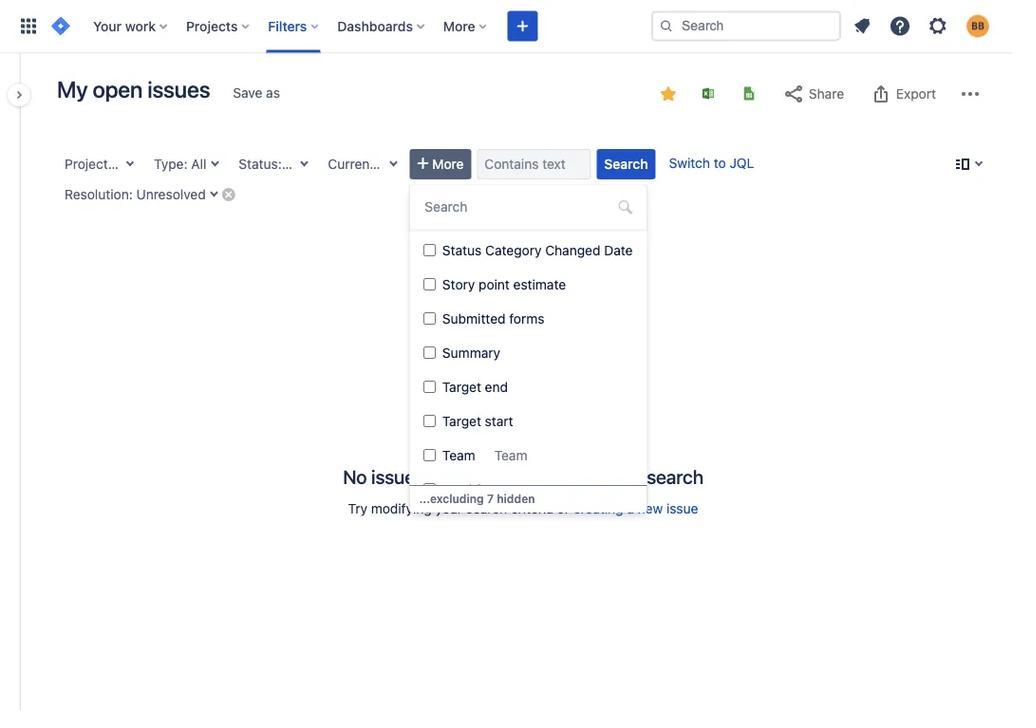 Task type: locate. For each thing, give the bounding box(es) containing it.
forms
[[509, 311, 544, 327], [475, 482, 511, 498]]

3 all from the left
[[285, 156, 301, 172]]

0 vertical spatial target
[[442, 379, 481, 395]]

date
[[604, 243, 632, 258]]

option
[[410, 201, 647, 232]]

more button left the create icon
[[438, 11, 494, 41]]

switch to jql
[[669, 155, 754, 171]]

summary
[[442, 345, 500, 361]]

match
[[548, 465, 601, 488]]

search field inside banner
[[651, 11, 841, 41]]

0 horizontal spatial all
[[115, 156, 131, 172]]

1 horizontal spatial issues
[[371, 465, 424, 488]]

target
[[442, 379, 481, 395], [442, 414, 481, 429]]

work
[[125, 18, 156, 34]]

your down the total at the bottom of the page
[[435, 501, 463, 517]]

1 vertical spatial search field
[[419, 194, 638, 220]]

status: all
[[239, 156, 301, 172]]

projects
[[186, 18, 238, 34]]

your work button
[[87, 11, 175, 41]]

1 horizontal spatial search
[[647, 465, 704, 488]]

start
[[484, 414, 513, 429]]

search
[[647, 465, 704, 488], [466, 501, 507, 517]]

help image
[[889, 15, 912, 38]]

1 horizontal spatial all
[[191, 156, 206, 172]]

more button right user
[[410, 149, 471, 179]]

banner containing your work
[[0, 0, 1012, 53]]

2 horizontal spatial all
[[285, 156, 301, 172]]

status category changed date
[[442, 243, 632, 258]]

save as button
[[223, 78, 290, 108]]

1 horizontal spatial your
[[605, 465, 643, 488]]

1 horizontal spatial team
[[494, 448, 527, 463]]

all for type: all
[[191, 156, 206, 172]]

resolution:
[[65, 187, 133, 202]]

search down total forms
[[466, 501, 507, 517]]

None checkbox
[[423, 244, 435, 256], [423, 278, 435, 291], [423, 312, 435, 325], [423, 415, 435, 427], [423, 244, 435, 256], [423, 278, 435, 291], [423, 312, 435, 325], [423, 415, 435, 427]]

target down target end
[[442, 414, 481, 429]]

to left jql
[[714, 155, 726, 171]]

appswitcher icon image
[[17, 15, 40, 38]]

0 vertical spatial more
[[443, 18, 475, 34]]

your up a
[[605, 465, 643, 488]]

end
[[484, 379, 508, 395]]

1 vertical spatial to
[[527, 465, 544, 488]]

search up issue
[[647, 465, 704, 488]]

Search field
[[651, 11, 841, 41], [419, 194, 638, 220]]

issue
[[667, 501, 698, 517]]

banner
[[0, 0, 1012, 53]]

more button
[[438, 11, 494, 41], [410, 149, 471, 179]]

2 target from the top
[[442, 414, 481, 429]]

1 vertical spatial your
[[435, 501, 463, 517]]

status
[[442, 243, 481, 258]]

all
[[115, 156, 131, 172], [191, 156, 206, 172], [285, 156, 301, 172]]

projects button
[[180, 11, 257, 41]]

0 vertical spatial forms
[[509, 311, 544, 327]]

type:
[[154, 156, 188, 172]]

or
[[557, 501, 570, 517]]

to up hidden
[[527, 465, 544, 488]]

more
[[443, 18, 475, 34], [432, 156, 464, 172]]

0 horizontal spatial to
[[527, 465, 544, 488]]

were
[[429, 465, 470, 488]]

resolution: unresolved
[[65, 187, 206, 202]]

save as
[[233, 85, 280, 101]]

team up found
[[494, 448, 527, 463]]

1 vertical spatial target
[[442, 414, 481, 429]]

1 all from the left
[[115, 156, 131, 172]]

0 horizontal spatial team
[[442, 448, 475, 463]]

search field down search issues using keywords text field
[[419, 194, 638, 220]]

total
[[442, 482, 472, 498]]

1 horizontal spatial search field
[[651, 11, 841, 41]]

settings image
[[927, 15, 950, 38]]

forms for submitted forms
[[509, 311, 544, 327]]

submitted
[[442, 311, 505, 327]]

0 horizontal spatial issues
[[147, 76, 210, 103]]

target start
[[442, 414, 513, 429]]

jira software image
[[49, 15, 72, 38], [49, 15, 72, 38]]

0 vertical spatial search field
[[651, 11, 841, 41]]

more right user
[[432, 156, 464, 172]]

your
[[605, 465, 643, 488], [435, 501, 463, 517]]

team
[[442, 448, 475, 463], [494, 448, 527, 463]]

dashboards button
[[332, 11, 432, 41]]

project:
[[65, 156, 112, 172]]

all right type:
[[191, 156, 206, 172]]

creating
[[573, 501, 623, 517]]

open in google sheets image
[[742, 86, 757, 101]]

type: all
[[154, 156, 206, 172]]

current user button
[[320, 149, 407, 179]]

more left the create icon
[[443, 18, 475, 34]]

1 vertical spatial forms
[[475, 482, 511, 498]]

a
[[627, 501, 634, 517]]

search image
[[659, 19, 674, 34]]

issues
[[147, 76, 210, 103], [371, 465, 424, 488]]

open in microsoft excel image
[[701, 86, 716, 101]]

share
[[809, 86, 844, 102]]

team up were
[[442, 448, 475, 463]]

target left 'end'
[[442, 379, 481, 395]]

None checkbox
[[423, 347, 435, 359], [423, 381, 435, 393], [423, 449, 435, 461], [423, 483, 435, 496], [423, 347, 435, 359], [423, 381, 435, 393], [423, 449, 435, 461], [423, 483, 435, 496]]

0 horizontal spatial search
[[466, 501, 507, 517]]

issues up modifying
[[371, 465, 424, 488]]

open
[[93, 76, 143, 103]]

filters button
[[262, 11, 326, 41]]

all for project: all
[[115, 156, 131, 172]]

7
[[487, 492, 494, 505]]

hidden
[[497, 492, 535, 505]]

my open issues
[[57, 76, 210, 103]]

your profile and settings image
[[967, 15, 989, 38]]

all criteria element
[[410, 0, 647, 539]]

create image
[[512, 15, 534, 38]]

0 vertical spatial to
[[714, 155, 726, 171]]

my
[[57, 76, 88, 103]]

small image
[[661, 86, 676, 102]]

creating a new issue link
[[573, 501, 698, 517]]

...excluding
[[419, 492, 484, 505]]

export
[[896, 86, 936, 102]]

1 target from the top
[[442, 379, 481, 395]]

as
[[266, 85, 280, 101]]

2 all from the left
[[191, 156, 206, 172]]

all up resolution: unresolved
[[115, 156, 131, 172]]

1 vertical spatial more button
[[410, 149, 471, 179]]

...excluding 7 hidden
[[419, 492, 535, 505]]

all right status: on the left top
[[285, 156, 301, 172]]

no
[[343, 465, 367, 488]]

issues right open
[[147, 76, 210, 103]]

to
[[714, 155, 726, 171], [527, 465, 544, 488]]

search field up open in google sheets icon
[[651, 11, 841, 41]]



Task type: vqa. For each thing, say whether or not it's contained in the screenshot.
right .
no



Task type: describe. For each thing, give the bounding box(es) containing it.
export button
[[860, 79, 946, 109]]

dashboards
[[337, 18, 413, 34]]

more inside primary element
[[443, 18, 475, 34]]

forms for total forms
[[475, 482, 511, 498]]

point
[[478, 277, 509, 292]]

0 horizontal spatial search field
[[419, 194, 638, 220]]

search button
[[597, 149, 656, 179]]

found
[[474, 465, 523, 488]]

all for status: all
[[285, 156, 301, 172]]

remove criteria image
[[221, 187, 236, 202]]

0 horizontal spatial your
[[435, 501, 463, 517]]

your
[[93, 18, 122, 34]]

notifications image
[[851, 15, 874, 38]]

target for target start
[[442, 414, 481, 429]]

switch to jql link
[[669, 155, 754, 171]]

total forms
[[442, 482, 511, 498]]

default image
[[618, 199, 633, 215]]

0 vertical spatial your
[[605, 465, 643, 488]]

estimate
[[513, 277, 566, 292]]

share link
[[773, 79, 854, 109]]

1 vertical spatial more
[[432, 156, 464, 172]]

0 vertical spatial more button
[[438, 11, 494, 41]]

1 vertical spatial search
[[466, 501, 507, 517]]

target end
[[442, 379, 508, 395]]

0 vertical spatial search
[[647, 465, 704, 488]]

jql
[[730, 155, 754, 171]]

sidebar navigation image
[[0, 76, 42, 114]]

Search issues using keywords text field
[[477, 149, 591, 179]]

current
[[328, 156, 375, 172]]

user
[[378, 156, 407, 172]]

0 vertical spatial issues
[[147, 76, 210, 103]]

try modifying your search criteria or creating a new issue
[[348, 501, 698, 517]]

target for target end
[[442, 379, 481, 395]]

no issues were found to match your search
[[343, 465, 704, 488]]

1 horizontal spatial to
[[714, 155, 726, 171]]

2 team from the left
[[494, 448, 527, 463]]

search
[[604, 156, 648, 172]]

story
[[442, 277, 475, 292]]

category
[[485, 243, 541, 258]]

submitted forms
[[442, 311, 544, 327]]

modifying
[[371, 501, 432, 517]]

save
[[233, 85, 262, 101]]

status:
[[239, 156, 282, 172]]

current user
[[328, 156, 407, 172]]

your work
[[93, 18, 156, 34]]

switch
[[669, 155, 710, 171]]

primary element
[[11, 0, 651, 53]]

try
[[348, 501, 367, 517]]

story point estimate
[[442, 277, 566, 292]]

criteria
[[511, 501, 554, 517]]

changed
[[545, 243, 600, 258]]

1 vertical spatial issues
[[371, 465, 424, 488]]

unresolved
[[136, 187, 206, 202]]

new
[[638, 501, 663, 517]]

1 team from the left
[[442, 448, 475, 463]]

project: all
[[65, 156, 131, 172]]

filters
[[268, 18, 307, 34]]



